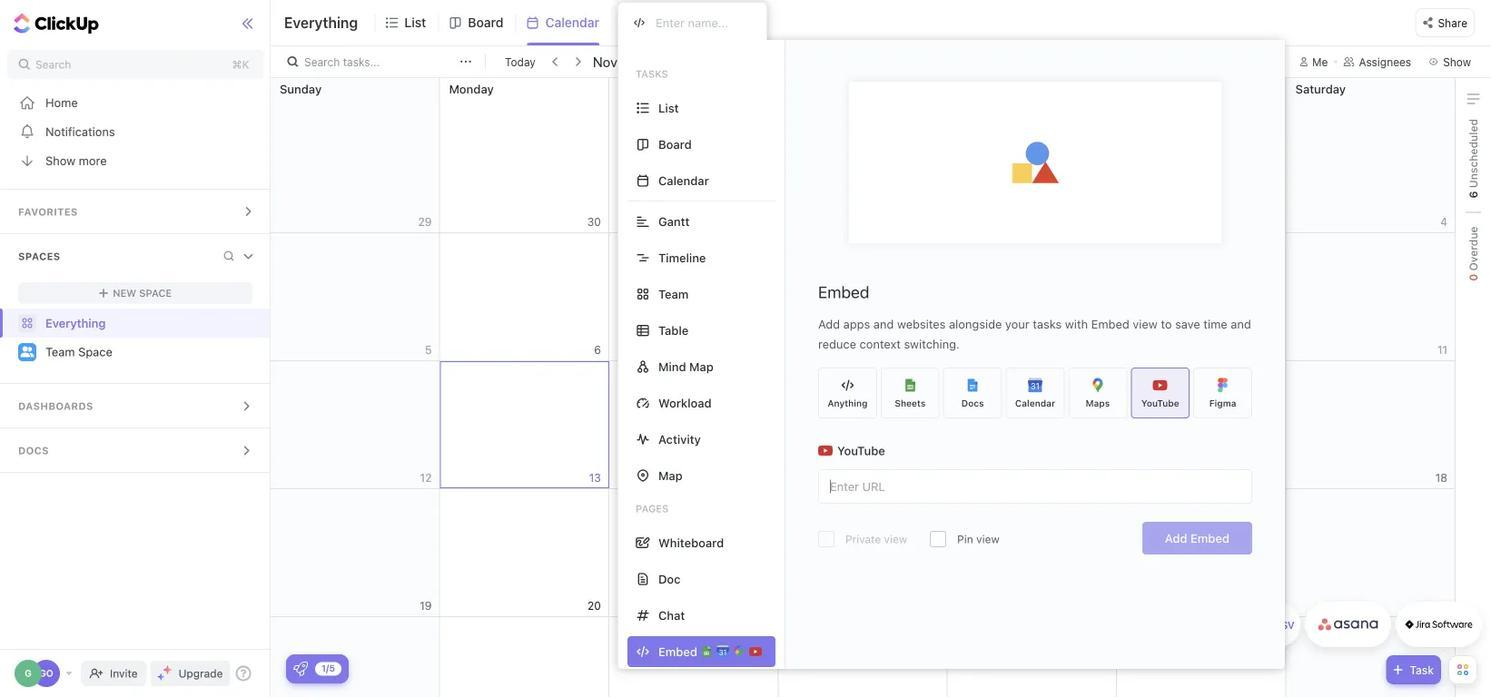 Task type: vqa. For each thing, say whether or not it's contained in the screenshot.
the top the Add Task button
no



Task type: describe. For each thing, give the bounding box(es) containing it.
websites
[[897, 317, 946, 331]]

team space link
[[45, 338, 255, 367]]

1 horizontal spatial calendar
[[658, 174, 709, 188]]

switching.
[[904, 337, 960, 351]]

embed inside button
[[1191, 532, 1230, 545]]

search for search
[[35, 58, 71, 71]]

1 vertical spatial youtube
[[837, 444, 885, 458]]

add for add embed
[[1165, 532, 1187, 545]]

Search tasks... text field
[[304, 49, 455, 74]]

view for pin view
[[976, 533, 1000, 546]]

csv
[[1274, 620, 1295, 632]]

assignees button
[[1335, 51, 1420, 73]]

favorites button
[[0, 190, 271, 233]]

Enter name... field
[[654, 15, 752, 30]]

private
[[845, 533, 881, 546]]

15
[[928, 472, 940, 484]]

with
[[1065, 317, 1088, 331]]

thursday
[[957, 82, 1010, 95]]

home link
[[0, 88, 271, 117]]

friday
[[1126, 82, 1161, 95]]

docs inside sidebar navigation
[[18, 445, 49, 457]]

show more
[[45, 154, 107, 168]]

tasks...
[[343, 55, 380, 68]]

Enter URL text field
[[819, 470, 1251, 503]]

sidebar navigation
[[0, 0, 271, 697]]

save
[[1175, 317, 1200, 331]]

0
[[1467, 274, 1480, 281]]

onboarding checklist button image
[[293, 662, 308, 677]]

0 horizontal spatial board
[[468, 15, 504, 30]]

row containing 19
[[271, 489, 1456, 618]]

task
[[1410, 664, 1434, 677]]

overdue
[[1467, 227, 1480, 274]]

share
[[1438, 16, 1468, 29]]

me button
[[1292, 51, 1335, 73]]

tasks
[[636, 68, 668, 80]]

20
[[588, 600, 601, 613]]

view for private view
[[884, 533, 907, 546]]

dashboards
[[18, 400, 93, 412]]

1 vertical spatial map
[[658, 469, 683, 483]]

maps
[[1086, 398, 1110, 409]]

home
[[45, 96, 78, 109]]

1 horizontal spatial map
[[689, 360, 714, 374]]

whiteboard
[[658, 536, 724, 550]]

sheets
[[895, 398, 926, 409]]

tasks
[[1033, 317, 1062, 331]]

calendar link
[[545, 0, 607, 45]]

new
[[113, 287, 136, 299]]

16
[[1097, 472, 1109, 484]]

unscheduled
[[1467, 119, 1480, 191]]

table
[[658, 324, 689, 337]]

grid containing sunday
[[270, 78, 1456, 697]]

list inside list link
[[404, 15, 426, 30]]

5 row from the top
[[271, 618, 1456, 697]]

excel & csv
[[1235, 620, 1295, 632]]

pin
[[957, 533, 973, 546]]

new space
[[113, 287, 172, 299]]

upgrade link
[[150, 661, 230, 687]]

more
[[79, 154, 107, 168]]

0 vertical spatial youtube
[[1141, 398, 1179, 409]]

your
[[1005, 317, 1030, 331]]

tuesday
[[618, 82, 666, 95]]

monday
[[449, 82, 494, 95]]

2 and from the left
[[1231, 317, 1251, 331]]

activity
[[658, 433, 701, 446]]

figma
[[1209, 398, 1236, 409]]

doc
[[658, 573, 681, 586]]

timeline
[[658, 251, 706, 265]]



Task type: locate. For each thing, give the bounding box(es) containing it.
1 row from the top
[[271, 78, 1456, 233]]

1 vertical spatial space
[[78, 345, 112, 359]]

2 vertical spatial embed
[[1191, 532, 1230, 545]]

1 vertical spatial everything
[[45, 316, 106, 330]]

list link
[[404, 0, 433, 45]]

1 horizontal spatial docs
[[961, 398, 984, 409]]

2 horizontal spatial calendar
[[1015, 398, 1055, 409]]

2 row from the top
[[271, 233, 1456, 361]]

add embed button
[[1142, 522, 1252, 555]]

space down everything link
[[78, 345, 112, 359]]

time
[[1204, 317, 1228, 331]]

space
[[139, 287, 172, 299], [78, 345, 112, 359]]

13
[[589, 472, 601, 484]]

mind map
[[658, 360, 714, 374]]

show
[[45, 154, 75, 168]]

team for team
[[658, 287, 689, 301]]

4 row from the top
[[271, 489, 1456, 618]]

team inside sidebar navigation
[[45, 345, 75, 359]]

0 horizontal spatial space
[[78, 345, 112, 359]]

1 vertical spatial calendar
[[658, 174, 709, 188]]

calendar left maps in the right bottom of the page
[[1015, 398, 1055, 409]]

0 vertical spatial list
[[404, 15, 426, 30]]

private view
[[845, 533, 907, 546]]

and up context
[[873, 317, 894, 331]]

1 vertical spatial embed
[[1091, 317, 1130, 331]]

1 vertical spatial docs
[[18, 445, 49, 457]]

excel
[[1235, 620, 1261, 632]]

view
[[1133, 317, 1158, 331], [884, 533, 907, 546], [976, 533, 1000, 546]]

search up home
[[35, 58, 71, 71]]

notifications link
[[0, 117, 271, 146]]

chat
[[658, 609, 685, 623]]

context
[[860, 337, 901, 351]]

0 horizontal spatial view
[[884, 533, 907, 546]]

1 horizontal spatial space
[[139, 287, 172, 299]]

share button
[[1415, 8, 1475, 37]]

saturday
[[1296, 82, 1346, 95]]

view right pin at the bottom right
[[976, 533, 1000, 546]]

sunday
[[280, 82, 322, 95]]

and right time
[[1231, 317, 1251, 331]]

wednesday
[[788, 82, 853, 95]]

0 vertical spatial calendar
[[545, 15, 599, 30]]

1 horizontal spatial view
[[976, 533, 1000, 546]]

view right private on the right bottom of the page
[[884, 533, 907, 546]]

everything up team space
[[45, 316, 106, 330]]

docs down dashboards
[[18, 445, 49, 457]]

19
[[420, 600, 432, 613]]

to
[[1161, 317, 1172, 331]]

add
[[818, 317, 840, 331], [1165, 532, 1187, 545]]

search up the sunday
[[304, 55, 340, 68]]

calendar
[[545, 15, 599, 30], [658, 174, 709, 188], [1015, 398, 1055, 409]]

team up table
[[658, 287, 689, 301]]

0 horizontal spatial search
[[35, 58, 71, 71]]

1 horizontal spatial everything
[[284, 14, 358, 31]]

3 row from the top
[[271, 361, 1456, 489]]

search inside sidebar navigation
[[35, 58, 71, 71]]

anything
[[828, 398, 868, 409]]

list
[[404, 15, 426, 30], [658, 101, 679, 115]]

1/5
[[321, 663, 335, 674]]

1 horizontal spatial embed
[[1091, 317, 1130, 331]]

everything inside sidebar navigation
[[45, 316, 106, 330]]

gantt
[[658, 215, 690, 228]]

board up today button
[[468, 15, 504, 30]]

search
[[304, 55, 340, 68], [35, 58, 71, 71]]

0 vertical spatial embed
[[818, 282, 869, 302]]

board link
[[468, 0, 511, 45]]

add inside the "add embed" button
[[1165, 532, 1187, 545]]

excel & csv link
[[1214, 602, 1300, 648]]

1 vertical spatial add
[[1165, 532, 1187, 545]]

search tasks...
[[304, 55, 380, 68]]

me
[[1312, 55, 1328, 68]]

add for add apps and websites alongside your tasks with embed view to save time and reduce context switching.
[[818, 317, 840, 331]]

0 vertical spatial team
[[658, 287, 689, 301]]

map right mind
[[689, 360, 714, 374]]

team
[[658, 287, 689, 301], [45, 345, 75, 359]]

calendar left "view" dropdown button
[[545, 15, 599, 30]]

assignees
[[1359, 55, 1411, 68]]

25
[[1434, 600, 1448, 613]]

everything link
[[0, 309, 271, 338]]

view button
[[618, 11, 682, 34]]

0 horizontal spatial embed
[[818, 282, 869, 302]]

youtube down 'anything'
[[837, 444, 885, 458]]

add inside add apps and websites alongside your tasks with embed view to save time and reduce context switching.
[[818, 317, 840, 331]]

1 vertical spatial team
[[45, 345, 75, 359]]

docs right the sheets
[[961, 398, 984, 409]]

0 vertical spatial docs
[[961, 398, 984, 409]]

0 vertical spatial map
[[689, 360, 714, 374]]

team for team space
[[45, 345, 75, 359]]

user group image
[[20, 346, 34, 357]]

row
[[271, 78, 1456, 233], [271, 233, 1456, 361], [271, 361, 1456, 489], [271, 489, 1456, 618], [271, 618, 1456, 697]]

docs
[[961, 398, 984, 409], [18, 445, 49, 457]]

calendar up gantt
[[658, 174, 709, 188]]

youtube
[[1141, 398, 1179, 409], [837, 444, 885, 458]]

1 horizontal spatial youtube
[[1141, 398, 1179, 409]]

calendar inside "link"
[[545, 15, 599, 30]]

embed inside add apps and websites alongside your tasks with embed view to save time and reduce context switching.
[[1091, 317, 1130, 331]]

grid
[[270, 78, 1456, 697]]

list down tuesday
[[658, 101, 679, 115]]

2 vertical spatial calendar
[[1015, 398, 1055, 409]]

everything
[[284, 14, 358, 31], [45, 316, 106, 330]]

pin view
[[957, 533, 1000, 546]]

2 horizontal spatial embed
[[1191, 532, 1230, 545]]

1 horizontal spatial list
[[658, 101, 679, 115]]

view left to on the right of page
[[1133, 317, 1158, 331]]

0 vertical spatial everything
[[284, 14, 358, 31]]

1 horizontal spatial search
[[304, 55, 340, 68]]

0 horizontal spatial docs
[[18, 445, 49, 457]]

0 horizontal spatial list
[[404, 15, 426, 30]]

0 horizontal spatial team
[[45, 345, 75, 359]]

0 vertical spatial board
[[468, 15, 504, 30]]

view
[[648, 15, 677, 30]]

6
[[1467, 191, 1480, 198]]

1 vertical spatial list
[[658, 101, 679, 115]]

row containing 13
[[271, 361, 1456, 489]]

today
[[505, 55, 536, 68]]

list up search tasks... text field
[[404, 15, 426, 30]]

0 horizontal spatial add
[[818, 317, 840, 331]]

1 horizontal spatial team
[[658, 287, 689, 301]]

1 horizontal spatial add
[[1165, 532, 1187, 545]]

board
[[468, 15, 504, 30], [658, 138, 692, 151]]

everything up search tasks...
[[284, 14, 358, 31]]

1 and from the left
[[873, 317, 894, 331]]

view inside add apps and websites alongside your tasks with embed view to save time and reduce context switching.
[[1133, 317, 1158, 331]]

onboarding checklist button element
[[293, 662, 308, 677]]

board down tuesday
[[658, 138, 692, 151]]

0 horizontal spatial map
[[658, 469, 683, 483]]

0 horizontal spatial youtube
[[837, 444, 885, 458]]

mind
[[658, 360, 686, 374]]

pages
[[636, 503, 669, 515]]

team right 'user group' icon
[[45, 345, 75, 359]]

add embed
[[1165, 532, 1230, 545]]

notifications
[[45, 125, 115, 138]]

alongside
[[949, 317, 1002, 331]]

space for team space
[[78, 345, 112, 359]]

embed
[[818, 282, 869, 302], [1091, 317, 1130, 331], [1191, 532, 1230, 545]]

today button
[[501, 53, 539, 71]]

favorites
[[18, 206, 78, 218]]

space for new space
[[139, 287, 172, 299]]

1 horizontal spatial board
[[658, 138, 692, 151]]

0 vertical spatial space
[[139, 287, 172, 299]]

0 horizontal spatial everything
[[45, 316, 106, 330]]

0 horizontal spatial calendar
[[545, 15, 599, 30]]

team space
[[45, 345, 112, 359]]

0 horizontal spatial and
[[873, 317, 894, 331]]

space right new
[[139, 287, 172, 299]]

invite
[[110, 667, 138, 680]]

apps
[[843, 317, 870, 331]]

reduce
[[818, 337, 856, 351]]

&
[[1264, 620, 1271, 632]]

and
[[873, 317, 894, 331], [1231, 317, 1251, 331]]

workload
[[658, 396, 712, 410]]

⌘k
[[232, 58, 249, 71]]

18
[[1436, 472, 1448, 484]]

map down activity
[[658, 469, 683, 483]]

2 horizontal spatial view
[[1133, 317, 1158, 331]]

upgrade
[[179, 667, 223, 680]]

add apps and websites alongside your tasks with embed view to save time and reduce context switching.
[[818, 317, 1251, 351]]

1 vertical spatial board
[[658, 138, 692, 151]]

0 vertical spatial add
[[818, 317, 840, 331]]

search for search tasks...
[[304, 55, 340, 68]]

youtube right maps in the right bottom of the page
[[1141, 398, 1179, 409]]

1 horizontal spatial and
[[1231, 317, 1251, 331]]



